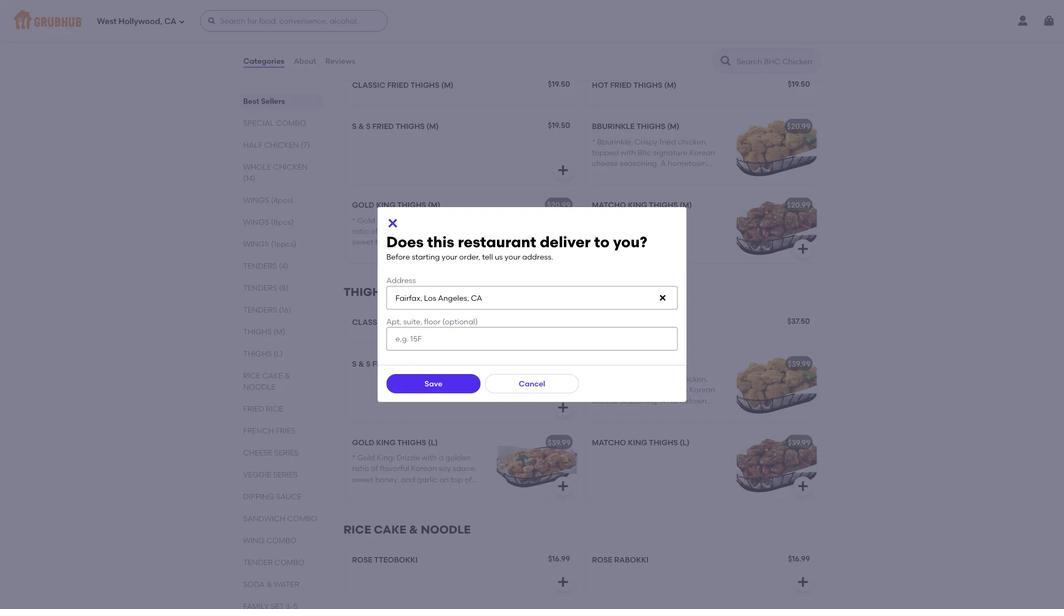 Task type: locate. For each thing, give the bounding box(es) containing it.
0 vertical spatial a
[[661, 159, 666, 168]]

seasoning. down bburinkle thighs (l)
[[620, 396, 659, 405]]

2 bhc from the top
[[638, 385, 652, 395]]

2 cheese from the top
[[592, 396, 618, 405]]

combo for special combo
[[276, 118, 306, 127]]

fried up "french"
[[243, 404, 264, 414]]

drizzle for (m)
[[397, 216, 420, 225]]

2 wings from the top
[[243, 217, 269, 227]]

(m)
[[391, 48, 410, 62], [441, 81, 454, 90], [664, 81, 677, 90], [427, 122, 439, 131], [667, 122, 680, 131], [428, 201, 440, 210], [680, 201, 692, 210], [273, 327, 285, 336]]

flavorful down gold king thighs (l)
[[380, 464, 409, 473]]

0 vertical spatial bburinkle
[[592, 122, 635, 131]]

wings (8pcs) tab
[[243, 216, 318, 228]]

rabokki
[[614, 555, 649, 565]]

sauce,
[[453, 227, 477, 236], [453, 464, 477, 473]]

thighs (m) down tenders (16)
[[243, 327, 285, 336]]

1 horizontal spatial $16.99
[[788, 554, 810, 564]]

top for gold king thighs (l)
[[451, 475, 463, 484]]

soda
[[243, 580, 264, 589]]

1 rose from the left
[[352, 555, 373, 565]]

wings down (14)
[[243, 196, 269, 205]]

crispy
[[352, 248, 374, 258], [352, 486, 374, 495]]

on for gold king thighs (m)
[[440, 238, 449, 247]]

matcho king thighs (l)
[[592, 438, 690, 447]]

0 vertical spatial and
[[401, 238, 415, 247]]

korean
[[690, 148, 716, 157], [411, 227, 437, 236], [690, 385, 716, 395], [411, 464, 437, 473]]

* bburinkle: crispy fried chicken, topped with bhc signature korean cheese seasoning. a hometown favorite! down bburinkle thighs (m) on the top of the page
[[592, 137, 716, 179]]

$20.99
[[787, 122, 811, 131], [547, 201, 571, 210], [787, 201, 811, 210]]

$39.99
[[788, 359, 811, 369], [548, 438, 571, 447], [788, 438, 811, 447]]

0 vertical spatial king:
[[377, 216, 395, 225]]

rice up french fries
[[266, 404, 283, 414]]

2 gold from the top
[[352, 438, 374, 447]]

* bburinkle: crispy fried chicken, topped with bhc signature korean cheese seasoning. a hometown favorite! down bburinkle thighs (l)
[[592, 375, 716, 416]]

and up before
[[401, 238, 415, 247]]

1 vertical spatial matcho
[[592, 438, 626, 447]]

hometown for (m)
[[668, 159, 707, 168]]

gold down the gold king thighs (m)
[[357, 216, 375, 225]]

1 vertical spatial gold
[[357, 453, 375, 462]]

gold
[[357, 216, 375, 225], [357, 453, 375, 462]]

* gold king: drizzle with a golden ratio of flavorful korean soy sauce, sweet honey, and garlic on top of crispy fried chicken
[[352, 216, 477, 258], [352, 453, 477, 495]]

* bburinkle: crispy fried chicken, topped with bhc signature korean cheese seasoning. a hometown favorite! for (m)
[[592, 137, 716, 179]]

wing combo
[[243, 536, 296, 545]]

$19.50
[[548, 79, 570, 89], [788, 79, 810, 89], [548, 121, 570, 130]]

2 hometown from the top
[[668, 396, 707, 405]]

0 vertical spatial series
[[274, 448, 298, 457]]

bhc down bburinkle thighs (m) on the top of the page
[[638, 148, 652, 157]]

(m) inside tab
[[273, 327, 285, 336]]

2 garlic from the top
[[417, 475, 438, 484]]

1 top from the top
[[451, 238, 463, 247]]

1 $16.99 from the left
[[548, 554, 570, 564]]

combo down the sandwich combo tab
[[266, 536, 296, 545]]

0 vertical spatial tenders
[[243, 261, 277, 271]]

hollywood,
[[119, 17, 162, 26]]

thighs (m) tab
[[243, 326, 318, 337]]

2 king: from the top
[[377, 453, 395, 462]]

matcho for matcho king thighs (l)
[[592, 438, 626, 447]]

thighs (m)
[[344, 48, 410, 62], [243, 327, 285, 336]]

garlic up 'starting'
[[417, 238, 438, 247]]

combo up water
[[274, 558, 304, 567]]

favorite! for bburinkle thighs (m)
[[592, 170, 622, 179]]

classic left apt,
[[352, 318, 385, 327]]

1 vertical spatial and
[[401, 475, 415, 484]]

1 garlic from the top
[[417, 238, 438, 247]]

gold down gold king thighs (l)
[[357, 453, 375, 462]]

2 horizontal spatial rice
[[344, 523, 371, 537]]

bburinkle: down bburinkle thighs (l)
[[597, 375, 633, 384]]

0 vertical spatial chicken
[[264, 140, 299, 149]]

1 gold from the top
[[352, 201, 374, 210]]

matcho
[[592, 201, 626, 210], [592, 438, 626, 447]]

1 a from the top
[[439, 216, 444, 225]]

thighs (l) down address
[[344, 286, 406, 299]]

1 bburinkle: from the top
[[597, 137, 633, 146]]

tenders (16)
[[243, 305, 291, 314]]

crispy down bburinkle thighs (l)
[[635, 375, 658, 384]]

flavorful
[[380, 227, 409, 236], [380, 464, 409, 473]]

1 vertical spatial signature
[[653, 385, 688, 395]]

1 wings from the top
[[243, 196, 269, 205]]

3 wings from the top
[[243, 239, 269, 249]]

1 vertical spatial seasoning.
[[620, 396, 659, 405]]

* for bburinkle thighs (m)
[[592, 137, 596, 146]]

signature for (m)
[[653, 148, 688, 157]]

wings down the wings (4pcs)
[[243, 217, 269, 227]]

0 vertical spatial seasoning.
[[620, 159, 659, 168]]

1 vertical spatial drizzle
[[397, 453, 420, 462]]

chicken,
[[678, 137, 708, 146], [678, 375, 708, 384]]

topped for bburinkle thighs (m)
[[592, 148, 619, 157]]

2 chicken from the top
[[394, 486, 422, 495]]

1 tenders from the top
[[243, 261, 277, 271]]

2 golden from the top
[[446, 453, 471, 462]]

fried rice tab
[[243, 403, 318, 415]]

bburinkle down hot fried thighs (m)
[[592, 122, 635, 131]]

e,g. 15F search field
[[387, 327, 678, 351]]

chicken down gold king thighs (l)
[[394, 486, 422, 495]]

0 vertical spatial matcho
[[592, 201, 626, 210]]

sweet for gold king thighs (l)
[[352, 475, 374, 484]]

fried down bburinkle thighs (l)
[[660, 375, 676, 384]]

series inside veggie series 'tab'
[[273, 470, 297, 479]]

svg image
[[208, 17, 216, 25], [557, 164, 570, 177], [387, 217, 399, 230], [659, 294, 667, 302], [797, 576, 810, 589]]

king: down the gold king thighs (m)
[[377, 216, 395, 225]]

1 vertical spatial honey,
[[375, 475, 399, 484]]

1 vertical spatial hot
[[592, 318, 609, 327]]

1 vertical spatial flavorful
[[380, 464, 409, 473]]

sweet left does
[[352, 238, 374, 247]]

s & s fried thighs (l)
[[352, 359, 436, 369]]

a down bburinkle thighs (m) on the top of the page
[[661, 159, 666, 168]]

1 honey, from the top
[[375, 238, 399, 247]]

seasoning. down bburinkle thighs (m) on the top of the page
[[620, 159, 659, 168]]

address.
[[522, 253, 553, 262]]

tender
[[243, 558, 272, 567]]

2 vertical spatial wings
[[243, 239, 269, 249]]

1 bhc from the top
[[638, 148, 652, 157]]

hot for hot fried thighs (m)
[[592, 81, 609, 90]]

1 a from the top
[[661, 159, 666, 168]]

2 * bburinkle: crispy fried chicken, topped with bhc signature korean cheese seasoning. a hometown favorite! from the top
[[592, 375, 716, 416]]

reviews
[[325, 56, 355, 66]]

1 vertical spatial thighs (l)
[[243, 349, 283, 358]]

1 on from the top
[[440, 238, 449, 247]]

1 drizzle from the top
[[397, 216, 420, 225]]

0 vertical spatial honey,
[[375, 238, 399, 247]]

bhc for (l)
[[638, 385, 652, 395]]

french fries tab
[[243, 425, 318, 437]]

of
[[371, 227, 378, 236], [465, 238, 472, 247], [371, 464, 378, 473], [465, 475, 472, 484]]

* down bburinkle thighs (l)
[[592, 375, 596, 384]]

1 flavorful from the top
[[380, 227, 409, 236]]

crispy down bburinkle thighs (m) on the top of the page
[[635, 137, 658, 146]]

$19.50 for s & s fried thighs (m)
[[548, 121, 570, 130]]

thighs (l) tab
[[243, 348, 318, 359]]

top
[[451, 238, 463, 247], [451, 475, 463, 484]]

2 ratio from the top
[[352, 464, 369, 473]]

wings (4pcs) tab
[[243, 194, 318, 206]]

0 vertical spatial hometown
[[668, 159, 707, 168]]

bburinkle: down bburinkle thighs (m) on the top of the page
[[597, 137, 633, 146]]

* down the gold king thighs (m)
[[352, 216, 356, 225]]

king:
[[377, 216, 395, 225], [377, 453, 395, 462]]

rose left rabokki
[[592, 555, 613, 565]]

1 vertical spatial * bburinkle: crispy fried chicken, topped with bhc signature korean cheese seasoning. a hometown favorite!
[[592, 375, 716, 416]]

dipping sauce tab
[[243, 491, 318, 502]]

bburinkle:
[[597, 137, 633, 146], [597, 375, 633, 384]]

rice inside rice cake & noodle
[[243, 371, 260, 380]]

a
[[661, 159, 666, 168], [661, 396, 666, 405]]

2 honey, from the top
[[375, 475, 399, 484]]

1 crispy from the top
[[635, 137, 658, 146]]

ratio for gold king thighs (m)
[[352, 227, 369, 236]]

0 vertical spatial soy
[[439, 227, 451, 236]]

2 signature from the top
[[653, 385, 688, 395]]

drizzle down the gold king thighs (m)
[[397, 216, 420, 225]]

1 vertical spatial crispy
[[635, 375, 658, 384]]

honey, for gold king thighs (m)
[[375, 238, 399, 247]]

$39.99 for * gold king: drizzle with a golden ratio of flavorful korean soy sauce, sweet honey, and garlic on top of crispy fried chicken
[[548, 438, 571, 447]]

0 vertical spatial noodle
[[243, 382, 275, 392]]

bburinkle down hot fried thighs (l)
[[592, 359, 635, 369]]

2 sauce, from the top
[[453, 464, 477, 473]]

honey, down gold king thighs (l)
[[375, 475, 399, 484]]

series down fries
[[274, 448, 298, 457]]

0 vertical spatial * gold king: drizzle with a golden ratio of flavorful korean soy sauce, sweet honey, and garlic on top of crispy fried chicken
[[352, 216, 477, 258]]

0 horizontal spatial thighs (l)
[[243, 349, 283, 358]]

2 sweet from the top
[[352, 475, 374, 484]]

1 king: from the top
[[377, 216, 395, 225]]

tenders (8)
[[243, 283, 288, 292]]

0 vertical spatial gold
[[357, 216, 375, 225]]

* gold king: drizzle with a golden ratio of flavorful korean soy sauce, sweet honey, and garlic on top of crispy fried chicken down the gold king thighs (m)
[[352, 216, 477, 258]]

soy
[[439, 227, 451, 236], [439, 464, 451, 473]]

2 topped from the top
[[592, 385, 619, 395]]

1 chicken from the top
[[394, 248, 422, 258]]

save
[[425, 379, 443, 388]]

1 vertical spatial hometown
[[668, 396, 707, 405]]

your right us
[[505, 253, 521, 262]]

* for bburinkle thighs (l)
[[592, 375, 596, 384]]

combo down sauce
[[287, 514, 317, 523]]

0 vertical spatial favorite!
[[592, 170, 622, 179]]

(l) inside classic fried thighs (l) button
[[441, 318, 451, 327]]

ratio for gold king thighs (l)
[[352, 464, 369, 473]]

1 soy from the top
[[439, 227, 451, 236]]

1 vertical spatial cheese
[[592, 396, 618, 405]]

fried up bburinkle thighs (l)
[[610, 318, 632, 327]]

cheese
[[243, 448, 272, 457]]

2 soy from the top
[[439, 464, 451, 473]]

1 vertical spatial bhc
[[638, 385, 652, 395]]

a
[[439, 216, 444, 225], [439, 453, 444, 462]]

1 * bburinkle: crispy fried chicken, topped with bhc signature korean cheese seasoning. a hometown favorite! from the top
[[592, 137, 716, 179]]

2 a from the top
[[439, 453, 444, 462]]

1 vertical spatial classic
[[352, 318, 385, 327]]

1 hot from the top
[[592, 81, 609, 90]]

soy for gold king thighs (m)
[[439, 227, 451, 236]]

1 bburinkle from the top
[[592, 122, 635, 131]]

2 a from the top
[[661, 396, 666, 405]]

a down bburinkle thighs (l)
[[661, 396, 666, 405]]

chicken inside whole chicken (14)
[[273, 162, 308, 171]]

& for s & s fried thighs (m)
[[359, 122, 364, 131]]

3 tenders from the top
[[243, 305, 277, 314]]

* down gold king thighs (l)
[[352, 453, 356, 462]]

thighs (m) up classic fried thighs (m)
[[344, 48, 410, 62]]

chicken down special combo tab
[[264, 140, 299, 149]]

0 vertical spatial ratio
[[352, 227, 369, 236]]

1 vertical spatial chicken,
[[678, 375, 708, 384]]

$20.99 for * bburinkle: crispy fried chicken, topped with bhc signature korean cheese seasoning. a hometown favorite!
[[787, 122, 811, 131]]

combo down best sellers tab
[[276, 118, 306, 127]]

0 vertical spatial $37.50
[[788, 317, 810, 326]]

1 seasoning. from the top
[[620, 159, 659, 168]]

bburinkle thighs (l) image
[[737, 352, 817, 422]]

dipping
[[243, 492, 274, 501]]

1 golden from the top
[[446, 216, 471, 225]]

1 vertical spatial golden
[[446, 453, 471, 462]]

* gold king: drizzle with a golden ratio of flavorful korean soy sauce, sweet honey, and garlic on top of crispy fried chicken down gold king thighs (l)
[[352, 453, 477, 495]]

rice up "rose tteobokki"
[[344, 523, 371, 537]]

* bburinkle: crispy fried chicken, topped with bhc signature korean cheese seasoning. a hometown favorite!
[[592, 137, 716, 179], [592, 375, 716, 416]]

0 vertical spatial drizzle
[[397, 216, 420, 225]]

* for gold king thighs (l)
[[352, 453, 356, 462]]

soy for gold king thighs (l)
[[439, 464, 451, 473]]

favorite! up matcho king thighs (l)
[[592, 407, 622, 416]]

2 bburinkle from the top
[[592, 359, 635, 369]]

1 vertical spatial on
[[440, 475, 449, 484]]

chicken for half
[[264, 140, 299, 149]]

0 vertical spatial wings
[[243, 196, 269, 205]]

0 vertical spatial cake
[[262, 371, 283, 380]]

fried down gold king thighs (l)
[[375, 486, 392, 495]]

2 $16.99 from the left
[[788, 554, 810, 564]]

1 cheese from the top
[[592, 159, 618, 168]]

1 vertical spatial series
[[273, 470, 297, 479]]

cheese
[[592, 159, 618, 168], [592, 396, 618, 405]]

1 topped from the top
[[592, 148, 619, 157]]

0 vertical spatial rice cake & noodle
[[243, 371, 290, 392]]

crispy
[[635, 137, 658, 146], [635, 375, 658, 384]]

0 vertical spatial cheese
[[592, 159, 618, 168]]

tenders for tenders (4)
[[243, 261, 277, 271]]

rose for rose tteobokki
[[352, 555, 373, 565]]

tenders (4)
[[243, 261, 288, 271]]

combo for tender combo
[[274, 558, 304, 567]]

1 ratio from the top
[[352, 227, 369, 236]]

0 horizontal spatial rice
[[243, 371, 260, 380]]

wings
[[243, 196, 269, 205], [243, 217, 269, 227], [243, 239, 269, 249]]

king
[[376, 201, 396, 210], [628, 201, 648, 210], [376, 438, 396, 447], [628, 438, 648, 447]]

2 favorite! from the top
[[592, 407, 622, 416]]

chicken, for (l)
[[678, 375, 708, 384]]

2 vertical spatial tenders
[[243, 305, 277, 314]]

1 classic from the top
[[352, 81, 385, 90]]

2 * gold king: drizzle with a golden ratio of flavorful korean soy sauce, sweet honey, and garlic on top of crispy fried chicken from the top
[[352, 453, 477, 495]]

1 horizontal spatial noodle
[[421, 523, 471, 537]]

cancel button
[[485, 374, 579, 394]]

series for veggie series
[[273, 470, 297, 479]]

wing combo tab
[[243, 535, 318, 546]]

2 chicken, from the top
[[678, 375, 708, 384]]

dipping sauce
[[243, 492, 301, 501]]

rice cake & noodle inside tab
[[243, 371, 290, 392]]

1 vertical spatial crispy
[[352, 486, 374, 495]]

0 horizontal spatial your
[[442, 253, 458, 262]]

ratio down gold king thighs (l)
[[352, 464, 369, 473]]

2 rose from the left
[[592, 555, 613, 565]]

* bburinkle: crispy fried chicken, topped with bhc signature korean cheese seasoning. a hometown favorite! for (l)
[[592, 375, 716, 416]]

1 horizontal spatial rose
[[592, 555, 613, 565]]

2 on from the top
[[440, 475, 449, 484]]

matcho king thighs (m) image
[[737, 193, 817, 263]]

wings up tenders (4)
[[243, 239, 269, 249]]

ratio
[[352, 227, 369, 236], [352, 464, 369, 473]]

crispy for (m)
[[635, 137, 658, 146]]

thighs (l) down 'thighs (m)' tab in the bottom of the page
[[243, 349, 283, 358]]

signature down bburinkle thighs (l)
[[653, 385, 688, 395]]

$37.50
[[788, 317, 810, 326], [548, 358, 570, 367]]

0 horizontal spatial rice cake & noodle
[[243, 371, 290, 392]]

bhc down bburinkle thighs (l)
[[638, 385, 652, 395]]

classic fried thighs (l)
[[352, 318, 451, 327]]

favorite! for bburinkle thighs (l)
[[592, 407, 622, 416]]

0 vertical spatial top
[[451, 238, 463, 247]]

& for s & s fried thighs (l)
[[359, 359, 364, 369]]

honey, up before
[[375, 238, 399, 247]]

topped down bburinkle thighs (m) on the top of the page
[[592, 148, 619, 157]]

thighs
[[344, 48, 388, 62], [411, 81, 440, 90], [634, 81, 663, 90], [396, 122, 425, 131], [637, 122, 666, 131], [397, 201, 426, 210], [649, 201, 678, 210], [344, 286, 388, 299], [411, 318, 440, 327], [634, 318, 663, 327], [243, 327, 271, 336], [243, 349, 271, 358], [396, 359, 425, 369], [637, 359, 666, 369], [397, 438, 426, 447], [649, 438, 678, 447]]

1 favorite! from the top
[[592, 170, 622, 179]]

about
[[294, 56, 316, 66]]

cake
[[262, 371, 283, 380], [374, 523, 407, 537]]

* gold king: drizzle with a golden ratio of flavorful korean soy sauce, sweet honey, and garlic on top of crispy fried chicken for (m)
[[352, 216, 477, 258]]

ratio down the gold king thighs (m)
[[352, 227, 369, 236]]

0 vertical spatial sweet
[[352, 238, 374, 247]]

tenders down tenders (4)
[[243, 283, 277, 292]]

2 hot from the top
[[592, 318, 609, 327]]

sauce, for (m)
[[453, 227, 477, 236]]

1 vertical spatial favorite!
[[592, 407, 622, 416]]

* down bburinkle thighs (m) on the top of the page
[[592, 137, 596, 146]]

0 vertical spatial signature
[[653, 148, 688, 157]]

2 seasoning. from the top
[[620, 396, 659, 405]]

0 vertical spatial chicken
[[394, 248, 422, 258]]

rice cake & noodle tab
[[243, 370, 318, 393]]

rice
[[243, 371, 260, 380], [266, 404, 283, 414], [344, 523, 371, 537]]

2 and from the top
[[401, 475, 415, 484]]

0 vertical spatial topped
[[592, 148, 619, 157]]

cheese down bburinkle thighs (m) on the top of the page
[[592, 159, 618, 168]]

tenders inside tab
[[243, 261, 277, 271]]

1 horizontal spatial rice cake & noodle
[[344, 523, 471, 537]]

1 vertical spatial top
[[451, 475, 463, 484]]

tenders (8) tab
[[243, 282, 318, 294]]

1 vertical spatial thighs (m)
[[243, 327, 285, 336]]

signature down bburinkle thighs (m) on the top of the page
[[653, 148, 688, 157]]

1 vertical spatial a
[[439, 453, 444, 462]]

rose left tteobokki
[[352, 555, 373, 565]]

garlic for (m)
[[417, 238, 438, 247]]

wing
[[243, 536, 264, 545]]

search icon image
[[720, 55, 733, 67]]

drizzle
[[397, 216, 420, 225], [397, 453, 420, 462]]

1 matcho from the top
[[592, 201, 626, 210]]

cake up "rose tteobokki"
[[374, 523, 407, 537]]

2 flavorful from the top
[[380, 464, 409, 473]]

rice cake & noodle up tteobokki
[[344, 523, 471, 537]]

1 hometown from the top
[[668, 159, 707, 168]]

1 sweet from the top
[[352, 238, 374, 247]]

2 classic from the top
[[352, 318, 385, 327]]

tenders down tenders (8)
[[243, 305, 277, 314]]

bburinkle
[[592, 122, 635, 131], [592, 359, 635, 369]]

1 vertical spatial ratio
[[352, 464, 369, 473]]

1 vertical spatial tenders
[[243, 283, 277, 292]]

svg image
[[1043, 14, 1056, 27], [179, 18, 185, 25], [557, 243, 570, 256], [797, 243, 810, 256], [557, 401, 570, 414], [557, 480, 570, 493], [797, 480, 810, 493], [557, 576, 570, 589]]

thighs (l) inside tab
[[243, 349, 283, 358]]

0 vertical spatial flavorful
[[380, 227, 409, 236]]

chicken inside half chicken (7) tab
[[264, 140, 299, 149]]

your
[[442, 253, 458, 262], [505, 253, 521, 262]]

tenders
[[243, 261, 277, 271], [243, 283, 277, 292], [243, 305, 277, 314]]

drizzle down gold king thighs (l)
[[397, 453, 420, 462]]

1 sauce, from the top
[[453, 227, 477, 236]]

0 horizontal spatial thighs (m)
[[243, 327, 285, 336]]

2 crispy from the top
[[635, 375, 658, 384]]

0 vertical spatial golden
[[446, 216, 471, 225]]

series inside cheese series tab
[[274, 448, 298, 457]]

garlic down gold king thighs (l)
[[417, 475, 438, 484]]

1 horizontal spatial thighs (m)
[[344, 48, 410, 62]]

king: for gold king thighs (l)
[[377, 453, 395, 462]]

2 crispy from the top
[[352, 486, 374, 495]]

1 vertical spatial chicken
[[394, 486, 422, 495]]

0 vertical spatial crispy
[[635, 137, 658, 146]]

2 top from the top
[[451, 475, 463, 484]]

ca
[[164, 17, 176, 26]]

us
[[495, 253, 503, 262]]

half chicken (7) tab
[[243, 139, 318, 151]]

wings for wings (16pcs)
[[243, 239, 269, 249]]

2 drizzle from the top
[[397, 453, 420, 462]]

combo for wing combo
[[266, 536, 296, 545]]

thighs inside tab
[[243, 327, 271, 336]]

0 vertical spatial hot
[[592, 81, 609, 90]]

0 vertical spatial rice
[[243, 371, 260, 380]]

with
[[621, 148, 636, 157], [422, 216, 437, 225], [621, 385, 636, 395], [422, 453, 437, 462]]

a for (l)
[[661, 396, 666, 405]]

cheese down bburinkle thighs (l)
[[592, 396, 618, 405]]

1 horizontal spatial your
[[505, 253, 521, 262]]

0 vertical spatial crispy
[[352, 248, 374, 258]]

and down gold king thighs (l)
[[401, 475, 415, 484]]

rose rabokki
[[592, 555, 649, 565]]

1 and from the top
[[401, 238, 415, 247]]

0 horizontal spatial cake
[[262, 371, 283, 380]]

on for gold king thighs (l)
[[440, 475, 449, 484]]

1 vertical spatial soy
[[439, 464, 451, 473]]

1 vertical spatial topped
[[592, 385, 619, 395]]

rice up 'fried rice'
[[243, 371, 260, 380]]

bburinkle: for bburinkle thighs (l)
[[597, 375, 633, 384]]

chicken for whole
[[273, 162, 308, 171]]

$16.99
[[548, 554, 570, 564], [788, 554, 810, 564]]

hot for hot fried thighs (l)
[[592, 318, 609, 327]]

favorite! up matcho king thighs (m)
[[592, 170, 622, 179]]

hot fried thighs (m)
[[592, 81, 677, 90]]

2 vertical spatial rice
[[344, 523, 371, 537]]

chicken up address
[[394, 248, 422, 258]]

tab
[[243, 601, 318, 610]]

a for (m)
[[661, 159, 666, 168]]

tenders for tenders (8)
[[243, 283, 277, 292]]

1 vertical spatial * gold king: drizzle with a golden ratio of flavorful korean soy sauce, sweet honey, and garlic on top of crispy fried chicken
[[352, 453, 477, 495]]

tenders (4) tab
[[243, 260, 318, 272]]

0 horizontal spatial noodle
[[243, 382, 275, 392]]

fried down bburinkle thighs (m) on the top of the page
[[660, 137, 676, 146]]

your down this
[[442, 253, 458, 262]]

2 matcho from the top
[[592, 438, 626, 447]]

bburinkle thighs (m) image
[[737, 115, 817, 184]]

1 vertical spatial noodle
[[421, 523, 471, 537]]

tender combo tab
[[243, 557, 318, 568]]

a for gold king thighs (m)
[[439, 216, 444, 225]]

bburinkle for bburinkle thighs (l)
[[592, 359, 635, 369]]

1 vertical spatial bburinkle
[[592, 359, 635, 369]]

sweet down gold king thighs (l)
[[352, 475, 374, 484]]

0 vertical spatial chicken,
[[678, 137, 708, 146]]

tenders up tenders (8)
[[243, 261, 277, 271]]

topped down bburinkle thighs (l)
[[592, 385, 619, 395]]

special combo
[[243, 118, 306, 127]]

soda & water
[[243, 580, 299, 589]]

chicken for (l)
[[394, 486, 422, 495]]

0 vertical spatial bburinkle:
[[597, 137, 633, 146]]

series up sauce
[[273, 470, 297, 479]]

cake down thighs (l) tab
[[262, 371, 283, 380]]

1 signature from the top
[[653, 148, 688, 157]]

rice cake & noodle up 'fried rice'
[[243, 371, 290, 392]]

0 horizontal spatial $37.50
[[548, 358, 570, 367]]

1 chicken, from the top
[[678, 137, 708, 146]]

flavorful up before
[[380, 227, 409, 236]]

wings for wings (4pcs)
[[243, 196, 269, 205]]

s & s fried thighs (m)
[[352, 122, 439, 131]]

1 gold from the top
[[357, 216, 375, 225]]

2 gold from the top
[[357, 453, 375, 462]]

save button
[[387, 374, 481, 394]]

topped
[[592, 148, 619, 157], [592, 385, 619, 395]]

1 crispy from the top
[[352, 248, 374, 258]]

1 vertical spatial gold
[[352, 438, 374, 447]]

chicken down half chicken (7) tab
[[273, 162, 308, 171]]

1 * gold king: drizzle with a golden ratio of flavorful korean soy sauce, sweet honey, and garlic on top of crispy fried chicken from the top
[[352, 216, 477, 258]]

0 vertical spatial sauce,
[[453, 227, 477, 236]]

king: down gold king thighs (l)
[[377, 453, 395, 462]]

classic inside button
[[352, 318, 385, 327]]

(4)
[[279, 261, 288, 271]]

veggie series tab
[[243, 469, 318, 481]]

noodle
[[243, 382, 275, 392], [421, 523, 471, 537]]

sauce, for (l)
[[453, 464, 477, 473]]

svg image inside main navigation navigation
[[208, 17, 216, 25]]

1 vertical spatial wings
[[243, 217, 269, 227]]

0 horizontal spatial rose
[[352, 555, 373, 565]]

king: for gold king thighs (m)
[[377, 216, 395, 225]]

0 vertical spatial garlic
[[417, 238, 438, 247]]

1 vertical spatial garlic
[[417, 475, 438, 484]]

king for matcho king thighs (l)
[[628, 438, 648, 447]]

0 vertical spatial on
[[440, 238, 449, 247]]

(l)
[[391, 286, 406, 299], [441, 318, 451, 327], [664, 318, 674, 327], [273, 349, 283, 358], [427, 359, 436, 369], [667, 359, 677, 369], [428, 438, 438, 447], [680, 438, 690, 447]]

and for (m)
[[401, 238, 415, 247]]

1 vertical spatial a
[[661, 396, 666, 405]]

fried down classic fried thighs (m)
[[373, 122, 394, 131]]

2 bburinkle: from the top
[[597, 375, 633, 384]]

2 tenders from the top
[[243, 283, 277, 292]]

fried left floor
[[387, 318, 409, 327]]

golden
[[446, 216, 471, 225], [446, 453, 471, 462]]

1 vertical spatial king:
[[377, 453, 395, 462]]

0 vertical spatial bhc
[[638, 148, 652, 157]]

classic down reviews button
[[352, 81, 385, 90]]



Task type: vqa. For each thing, say whether or not it's contained in the screenshot.
Taco
no



Task type: describe. For each thing, give the bounding box(es) containing it.
(7)
[[301, 140, 310, 149]]

classic fried thighs (l) button
[[346, 311, 577, 343]]

special
[[243, 118, 274, 127]]

reviews button
[[325, 42, 356, 80]]

bburinkle: for bburinkle thighs (m)
[[597, 137, 633, 146]]

fried down apt,
[[373, 359, 394, 369]]

fried up bburinkle thighs (m) on the top of the page
[[610, 81, 632, 90]]

apt,
[[387, 317, 402, 326]]

$16.99 for rose rabokki
[[788, 554, 810, 564]]

with down bburinkle thighs (l)
[[621, 385, 636, 395]]

chicken, for (m)
[[678, 137, 708, 146]]

order,
[[459, 253, 480, 262]]

gold king thighs (l) image
[[497, 431, 577, 501]]

water
[[274, 580, 299, 589]]

* gold king: drizzle with a golden ratio of flavorful korean soy sauce, sweet honey, and garlic on top of crispy fried chicken for (l)
[[352, 453, 477, 495]]

tenders (16) tab
[[243, 304, 318, 316]]

king for gold king thighs (l)
[[376, 438, 396, 447]]

garlic for (l)
[[417, 475, 438, 484]]

tteobokki
[[374, 555, 418, 565]]

you?
[[613, 233, 648, 251]]

wings for wings (8pcs)
[[243, 217, 269, 227]]

gold for gold king thighs (m)
[[352, 201, 374, 210]]

veggie series
[[243, 470, 297, 479]]

sandwich combo tab
[[243, 513, 318, 524]]

sellers
[[261, 96, 285, 106]]

seasoning. for (l)
[[620, 396, 659, 405]]

1 vertical spatial rice cake & noodle
[[344, 523, 471, 537]]

seasoning. for (m)
[[620, 159, 659, 168]]

categories button
[[243, 42, 285, 80]]

crispy for gold king thighs (m)
[[352, 248, 374, 258]]

fried up address
[[375, 248, 392, 258]]

best sellers tab
[[243, 95, 318, 107]]

(4pcs)
[[271, 196, 293, 205]]

and for (l)
[[401, 475, 415, 484]]

apt, suite, floor (optional)
[[387, 317, 478, 326]]

address
[[387, 276, 416, 285]]

$39.99 for * bburinkle: crispy fried chicken, topped with bhc signature korean cheese seasoning. a hometown favorite!
[[788, 359, 811, 369]]

half chicken (7)
[[243, 140, 310, 149]]

(8pcs)
[[271, 217, 293, 227]]

* for gold king thighs (m)
[[352, 216, 356, 225]]

gold for gold king thighs (l)
[[352, 438, 374, 447]]

golden for (l)
[[446, 453, 471, 462]]

2 your from the left
[[505, 253, 521, 262]]

crispy for gold king thighs (l)
[[352, 486, 374, 495]]

cheese series
[[243, 448, 298, 457]]

$19.50 for hot fried thighs (m)
[[788, 79, 810, 89]]

$16.99 for rose tteobokki
[[548, 554, 570, 564]]

whole
[[243, 162, 271, 171]]

starting
[[412, 253, 440, 262]]

crispy for (l)
[[635, 375, 658, 384]]

king for matcho king thighs (m)
[[628, 201, 648, 210]]

deliver
[[540, 233, 591, 251]]

bburinkle thighs (m)
[[592, 122, 680, 131]]

hot fried thighs (l)
[[592, 318, 674, 327]]

thighs inside button
[[411, 318, 440, 327]]

(16)
[[279, 305, 291, 314]]

flavorful for (l)
[[380, 464, 409, 473]]

thighs inside tab
[[243, 349, 271, 358]]

whole chicken (14) tab
[[243, 161, 318, 184]]

$37.50 for s & s fried thighs (l)
[[548, 358, 570, 367]]

sauce
[[276, 492, 301, 501]]

top for gold king thighs (m)
[[451, 238, 463, 247]]

classic for classic fried thighs (m)
[[352, 81, 385, 90]]

$37.50 for hot fried thighs (l)
[[788, 317, 810, 326]]

0 vertical spatial thighs (m)
[[344, 48, 410, 62]]

with up this
[[422, 216, 437, 225]]

$20.99 for * gold king: drizzle with a golden ratio of flavorful korean soy sauce, sweet honey, and garlic on top of crispy fried chicken
[[547, 201, 571, 210]]

thighs (m) inside 'thighs (m)' tab
[[243, 327, 285, 336]]

e,g. 555 Main St, New York NY 10018 search field
[[387, 286, 678, 310]]

best
[[243, 96, 259, 106]]

gold king thighs (m) image
[[497, 193, 577, 263]]

matcho king thighs (l) image
[[737, 431, 817, 501]]

1 horizontal spatial cake
[[374, 523, 407, 537]]

french
[[243, 426, 274, 436]]

(l) inside thighs (l) tab
[[273, 349, 283, 358]]

bburinkle for bburinkle thighs (m)
[[592, 122, 635, 131]]

fried rice
[[243, 404, 283, 414]]

1 your from the left
[[442, 253, 458, 262]]

golden for (m)
[[446, 216, 471, 225]]

(optional)
[[443, 317, 478, 326]]

bhc for (m)
[[638, 148, 652, 157]]

drizzle for (l)
[[397, 453, 420, 462]]

this
[[427, 233, 454, 251]]

fried up s & s fried thighs (m)
[[387, 81, 409, 90]]

tender combo
[[243, 558, 304, 567]]

noodle inside rice cake & noodle tab
[[243, 382, 275, 392]]

gold for gold king thighs (l)
[[357, 453, 375, 462]]

classic fried thighs (m)
[[352, 81, 454, 90]]

flavorful for (m)
[[380, 227, 409, 236]]

with down bburinkle thighs (m) on the top of the page
[[621, 148, 636, 157]]

$19.50 for classic fried thighs (m)
[[548, 79, 570, 89]]

cancel
[[519, 379, 545, 388]]

cheese series tab
[[243, 447, 318, 459]]

(16pcs)
[[271, 239, 296, 249]]

cake inside rice cake & noodle
[[262, 371, 283, 380]]

wings (8pcs)
[[243, 217, 293, 227]]

does
[[387, 233, 424, 251]]

fried inside button
[[387, 318, 409, 327]]

honey, for gold king thighs (l)
[[375, 475, 399, 484]]

(14)
[[243, 174, 255, 183]]

west hollywood, ca
[[97, 17, 176, 26]]

fried inside tab
[[243, 404, 264, 414]]

wings (16pcs)
[[243, 239, 296, 249]]

whole chicken (14)
[[243, 162, 308, 183]]

(8)
[[279, 283, 288, 292]]

chicken for (m)
[[394, 248, 422, 258]]

topped for bburinkle thighs (l)
[[592, 385, 619, 395]]

fries
[[276, 426, 295, 436]]

1 vertical spatial rice
[[266, 404, 283, 414]]

gold king thighs (m)
[[352, 201, 440, 210]]

Search BHC Chicken search field
[[736, 56, 818, 66]]

wings (16pcs) tab
[[243, 238, 318, 250]]

sandwich combo
[[243, 514, 317, 523]]

french fries
[[243, 426, 295, 436]]

cheese for bburinkle thighs (l)
[[592, 396, 618, 405]]

cheese for bburinkle thighs (m)
[[592, 159, 618, 168]]

sandwich
[[243, 514, 285, 523]]

soda & water tab
[[243, 579, 318, 590]]

1 horizontal spatial thighs (l)
[[344, 286, 406, 299]]

special combo tab
[[243, 117, 318, 129]]

classic for classic fried thighs (l)
[[352, 318, 385, 327]]

combo for sandwich combo
[[287, 514, 317, 523]]

& for soda & water
[[266, 580, 272, 589]]

wings (4pcs)
[[243, 196, 293, 205]]

best sellers
[[243, 96, 285, 106]]

to
[[594, 233, 610, 251]]

suite,
[[403, 317, 423, 326]]

does this restaurant deliver to you? before starting your order, tell us your address.
[[387, 233, 648, 262]]

matcho king thighs (m)
[[592, 201, 692, 210]]

about button
[[293, 42, 317, 80]]

a for gold king thighs (l)
[[439, 453, 444, 462]]

tenders for tenders (16)
[[243, 305, 277, 314]]

bburinkle thighs (l)
[[592, 359, 677, 369]]

restaurant
[[458, 233, 536, 251]]

gold king thighs (l)
[[352, 438, 438, 447]]

gold for gold king thighs (m)
[[357, 216, 375, 225]]

categories
[[243, 56, 285, 66]]

floor
[[424, 317, 441, 326]]

signature for (l)
[[653, 385, 688, 395]]

rose for rose rabokki
[[592, 555, 613, 565]]

rose tteobokki
[[352, 555, 418, 565]]

tell
[[482, 253, 493, 262]]

veggie
[[243, 470, 271, 479]]

with down gold king thighs (l)
[[422, 453, 437, 462]]

half
[[243, 140, 262, 149]]

matcho for matcho king thighs (m)
[[592, 201, 626, 210]]

west
[[97, 17, 117, 26]]

hometown for (l)
[[668, 396, 707, 405]]

king for gold king thighs (m)
[[376, 201, 396, 210]]

series for cheese series
[[274, 448, 298, 457]]

main navigation navigation
[[0, 0, 1064, 42]]

before
[[387, 253, 410, 262]]



